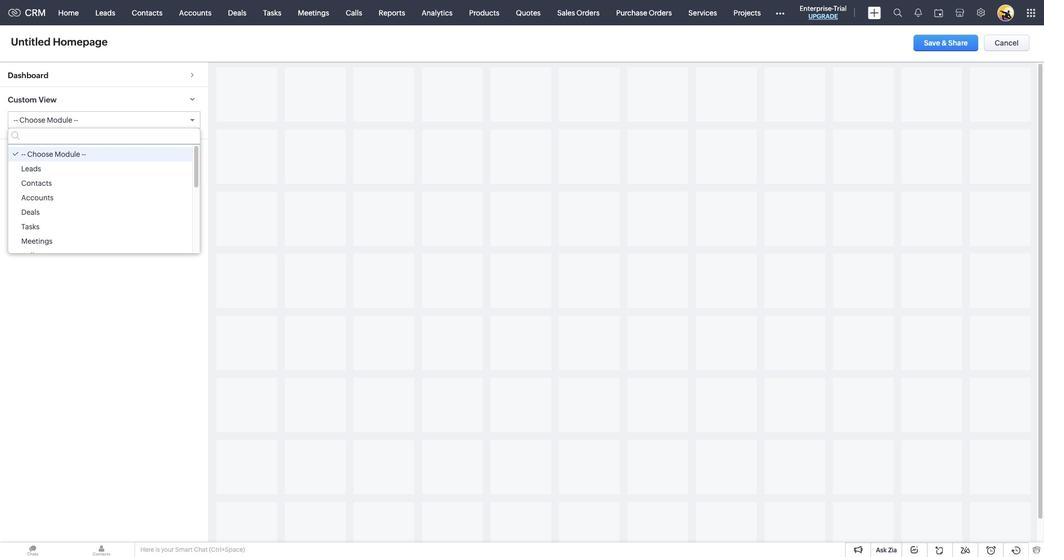 Task type: vqa. For each thing, say whether or not it's contained in the screenshot.
MMM D, YYYY 'text box'
no



Task type: locate. For each thing, give the bounding box(es) containing it.
None search field
[[8, 129, 200, 145]]

1 vertical spatial calls
[[21, 252, 38, 260]]

services link
[[680, 0, 726, 25]]

0 horizontal spatial contacts
[[21, 179, 52, 188]]

orders
[[577, 9, 600, 17], [649, 9, 672, 17]]

leads
[[95, 9, 115, 17], [21, 165, 41, 173]]

1 horizontal spatial contacts
[[132, 9, 163, 17]]

quotes link
[[508, 0, 549, 25]]

signals image
[[915, 8, 922, 17]]

meetings
[[298, 9, 329, 17], [21, 237, 53, 246]]

projects link
[[726, 0, 769, 25]]

purchase
[[616, 9, 647, 17]]

calls
[[346, 9, 362, 17], [21, 252, 38, 260]]

services
[[689, 9, 717, 17]]

module down -- choose module -- field
[[55, 150, 80, 159]]

0 horizontal spatial orders
[[577, 9, 600, 17]]

0 horizontal spatial accounts
[[21, 194, 54, 202]]

home link
[[50, 0, 87, 25]]

projects
[[734, 9, 761, 17]]

1 vertical spatial deals
[[21, 208, 40, 217]]

view
[[39, 95, 57, 104]]

0 vertical spatial -- choose module --
[[13, 116, 78, 125]]

custom view link
[[0, 87, 208, 111]]

save
[[924, 39, 941, 47]]

0 vertical spatial contacts
[[132, 9, 163, 17]]

accounts
[[179, 9, 212, 17], [21, 194, 54, 202]]

custom
[[8, 95, 37, 104]]

contacts link
[[124, 0, 171, 25]]

profile element
[[992, 0, 1021, 25]]

0 vertical spatial choose
[[19, 116, 45, 125]]

1 horizontal spatial deals
[[228, 9, 247, 17]]

orders right sales
[[577, 9, 600, 17]]

tree
[[8, 145, 200, 263]]

0 horizontal spatial meetings
[[21, 237, 53, 246]]

1 horizontal spatial meetings
[[298, 9, 329, 17]]

1 horizontal spatial orders
[[649, 9, 672, 17]]

accounts link
[[171, 0, 220, 25]]

here
[[140, 547, 154, 554]]

save & share button
[[914, 35, 979, 51]]

0 vertical spatial deals
[[228, 9, 247, 17]]

sales orders link
[[549, 0, 608, 25]]

meetings inside meetings link
[[298, 9, 329, 17]]

calendar image
[[935, 9, 943, 17]]

1 vertical spatial leads
[[21, 165, 41, 173]]

leads link
[[87, 0, 124, 25]]

0 horizontal spatial leads
[[21, 165, 41, 173]]

analytics link
[[414, 0, 461, 25]]

2 orders from the left
[[649, 9, 672, 17]]

contacts image
[[69, 543, 134, 557]]

0 horizontal spatial deals
[[21, 208, 40, 217]]

dashboard link
[[0, 62, 208, 87]]

purchase orders link
[[608, 0, 680, 25]]

0 vertical spatial calls
[[346, 9, 362, 17]]

reports
[[379, 9, 405, 17]]

quotes
[[516, 9, 541, 17]]

deals inside tree
[[21, 208, 40, 217]]

signals element
[[909, 0, 928, 25]]

ask
[[876, 547, 887, 554]]

home
[[58, 9, 79, 17]]

1 vertical spatial tasks
[[21, 223, 40, 231]]

deals
[[228, 9, 247, 17], [21, 208, 40, 217]]

crm link
[[8, 7, 46, 18]]

None text field
[[8, 34, 136, 49]]

ask zia
[[876, 547, 897, 554]]

1 horizontal spatial accounts
[[179, 9, 212, 17]]

save & share
[[924, 39, 968, 47]]

crm
[[25, 7, 46, 18]]

tree containing -- choose module --
[[8, 145, 200, 263]]

0 vertical spatial accounts
[[179, 9, 212, 17]]

0 vertical spatial leads
[[95, 9, 115, 17]]

1 orders from the left
[[577, 9, 600, 17]]

-- Choose Module -- field
[[8, 112, 200, 128]]

contacts
[[132, 9, 163, 17], [21, 179, 52, 188]]

module
[[47, 116, 72, 125], [55, 150, 80, 159]]

-
[[13, 116, 16, 125], [16, 116, 18, 125], [74, 116, 76, 125], [76, 116, 78, 125], [21, 150, 23, 159], [23, 150, 26, 159], [82, 150, 84, 159], [84, 150, 86, 159]]

zia
[[888, 547, 897, 554]]

products
[[469, 9, 500, 17]]

Other Modules field
[[769, 4, 792, 21]]

0 vertical spatial meetings
[[298, 9, 329, 17]]

1 horizontal spatial tasks
[[263, 9, 281, 17]]

-- choose module -- inside field
[[13, 116, 78, 125]]

0 vertical spatial module
[[47, 116, 72, 125]]

search image
[[894, 8, 902, 17]]

module down view
[[47, 116, 72, 125]]

tasks
[[263, 9, 281, 17], [21, 223, 40, 231]]

contacts inside contacts link
[[132, 9, 163, 17]]

-- choose module --
[[13, 116, 78, 125], [21, 150, 86, 159]]

choose
[[19, 116, 45, 125], [27, 150, 53, 159]]

orders right purchase on the top right
[[649, 9, 672, 17]]

0 vertical spatial tasks
[[263, 9, 281, 17]]

0 horizontal spatial tasks
[[21, 223, 40, 231]]



Task type: describe. For each thing, give the bounding box(es) containing it.
dashboard
[[8, 71, 48, 80]]

1 horizontal spatial calls
[[346, 9, 362, 17]]

reports link
[[371, 0, 414, 25]]

search element
[[887, 0, 909, 25]]

trial
[[834, 5, 847, 12]]

1 horizontal spatial leads
[[95, 9, 115, 17]]

sales
[[557, 9, 575, 17]]

deals link
[[220, 0, 255, 25]]

enterprise-
[[800, 5, 834, 12]]

your
[[161, 547, 174, 554]]

&
[[942, 39, 947, 47]]

1 vertical spatial accounts
[[21, 194, 54, 202]]

cancel button
[[984, 35, 1030, 51]]

profile image
[[998, 4, 1014, 21]]

products link
[[461, 0, 508, 25]]

1 vertical spatial meetings
[[21, 237, 53, 246]]

1 vertical spatial choose
[[27, 150, 53, 159]]

create menu image
[[868, 6, 881, 19]]

0 horizontal spatial calls
[[21, 252, 38, 260]]

1 vertical spatial -- choose module --
[[21, 150, 86, 159]]

module inside -- choose module -- field
[[47, 116, 72, 125]]

here is your smart chat (ctrl+space)
[[140, 547, 245, 554]]

(ctrl+space)
[[209, 547, 245, 554]]

upgrade
[[809, 13, 838, 20]]

orders for purchase orders
[[649, 9, 672, 17]]

purchase orders
[[616, 9, 672, 17]]

1 vertical spatial contacts
[[21, 179, 52, 188]]

enterprise-trial upgrade
[[800, 5, 847, 20]]

accounts inside "accounts" link
[[179, 9, 212, 17]]

cancel
[[995, 39, 1019, 47]]

calls link
[[338, 0, 371, 25]]

share
[[949, 39, 968, 47]]

sales orders
[[557, 9, 600, 17]]

smart
[[175, 547, 193, 554]]

tasks link
[[255, 0, 290, 25]]

meetings link
[[290, 0, 338, 25]]

chat
[[194, 547, 208, 554]]

is
[[155, 547, 160, 554]]

orders for sales orders
[[577, 9, 600, 17]]

chats image
[[0, 543, 65, 557]]

1 vertical spatial module
[[55, 150, 80, 159]]

custom view
[[8, 95, 57, 104]]

analytics
[[422, 9, 453, 17]]

choose inside field
[[19, 116, 45, 125]]

create menu element
[[862, 0, 887, 25]]



